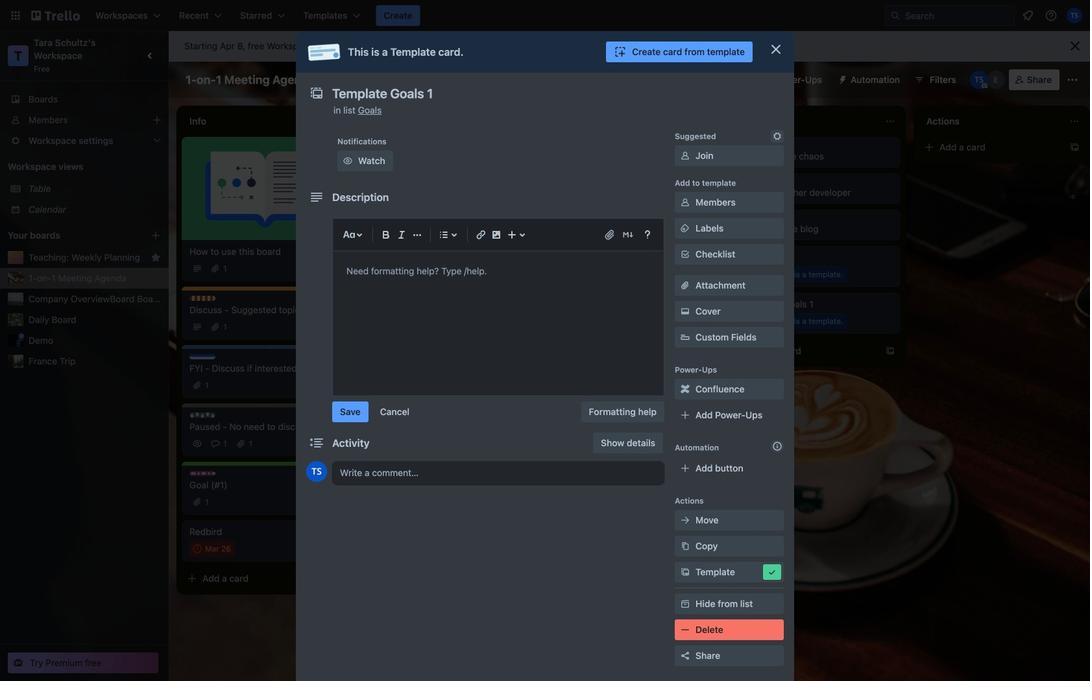 Task type: vqa. For each thing, say whether or not it's contained in the screenshot.
Search field
yes



Task type: describe. For each thing, give the bounding box(es) containing it.
tara schultz (taraschultz7) image inside primary element
[[1067, 8, 1083, 23]]

your boards with 6 items element
[[8, 228, 131, 243]]

primary element
[[0, 0, 1091, 31]]

text formatting group
[[379, 227, 425, 243]]

Search field
[[886, 5, 1015, 26]]

Main content area, start typing to enter text. text field
[[347, 264, 651, 279]]

show menu image
[[1067, 73, 1080, 86]]

color: black, title: "paused" element
[[190, 413, 216, 418]]

open help dialog image
[[640, 227, 656, 243]]

0 vertical spatial color: orange, title: "discuss" element
[[374, 192, 400, 197]]

open information menu image
[[1045, 9, 1058, 22]]

0 vertical spatial color: pink, title: "goal" element
[[743, 142, 769, 147]]

starred icon image
[[151, 253, 161, 263]]

search image
[[891, 10, 901, 21]]

Board name text field
[[179, 69, 322, 90]]

0 horizontal spatial create from template… image
[[701, 229, 712, 240]]

bold ⌘b image
[[379, 227, 394, 243]]

view markdown image
[[622, 229, 635, 242]]



Task type: locate. For each thing, give the bounding box(es) containing it.
0 notifications image
[[1021, 8, 1036, 23]]

1 vertical spatial color: orange, title: "discuss" element
[[190, 296, 216, 301]]

color: orange, title: "discuss" element
[[374, 192, 400, 197], [190, 296, 216, 301]]

0 horizontal spatial color: orange, title: "discuss" element
[[190, 296, 216, 301]]

sm image
[[833, 69, 851, 88], [771, 130, 784, 143], [679, 196, 692, 209], [679, 514, 692, 527], [679, 540, 692, 553], [679, 566, 692, 579], [766, 566, 779, 579], [679, 624, 692, 637]]

1 horizontal spatial create from template… image
[[1070, 142, 1080, 153]]

image image
[[489, 227, 504, 243]]

ethanhunt1 (ethanhunt117) image
[[987, 71, 1006, 89]]

attach and insert link image
[[604, 229, 617, 242]]

color: pink, title: "goal" element
[[743, 142, 769, 147], [743, 215, 769, 220], [190, 471, 216, 477]]

link ⌘k image
[[473, 227, 489, 243]]

tara schultz (taraschultz7) image
[[1067, 8, 1083, 23], [970, 71, 989, 89]]

Write a comment text field
[[332, 462, 665, 485]]

color: red, title: "blocker" element
[[374, 142, 400, 147]]

close dialog image
[[769, 42, 784, 57]]

tara schultz (taraschultz7) image
[[306, 462, 327, 482]]

star or unstar board image
[[330, 75, 340, 85]]

1 horizontal spatial color: orange, title: "discuss" element
[[374, 192, 400, 197]]

color: blue, title: "fyi" element
[[190, 354, 216, 360]]

1 horizontal spatial tara schultz (taraschultz7) image
[[1067, 8, 1083, 23]]

2 vertical spatial color: pink, title: "goal" element
[[190, 471, 216, 477]]

color: orange, title: "discuss" element up color: blue, title: "fyi" element
[[190, 296, 216, 301]]

sm image
[[679, 149, 692, 162], [342, 155, 354, 168], [679, 222, 692, 235], [679, 305, 692, 318], [679, 383, 692, 396], [679, 598, 692, 611]]

1 vertical spatial create from template… image
[[701, 229, 712, 240]]

1 vertical spatial color: pink, title: "goal" element
[[743, 215, 769, 220]]

None checkbox
[[190, 541, 235, 557]]

add board image
[[151, 230, 161, 241]]

create from template… image
[[886, 346, 896, 356]]

create from template… image
[[1070, 142, 1080, 153], [701, 229, 712, 240]]

None text field
[[326, 82, 754, 105]]

italic ⌘i image
[[394, 227, 410, 243]]

editor toolbar
[[339, 225, 658, 245]]

1 vertical spatial tara schultz (taraschultz7) image
[[970, 71, 989, 89]]

0 vertical spatial create from template… image
[[1070, 142, 1080, 153]]

0 horizontal spatial tara schultz (taraschultz7) image
[[970, 71, 989, 89]]

color: orange, title: "discuss" element up bold ⌘b icon
[[374, 192, 400, 197]]

0 vertical spatial tara schultz (taraschultz7) image
[[1067, 8, 1083, 23]]



